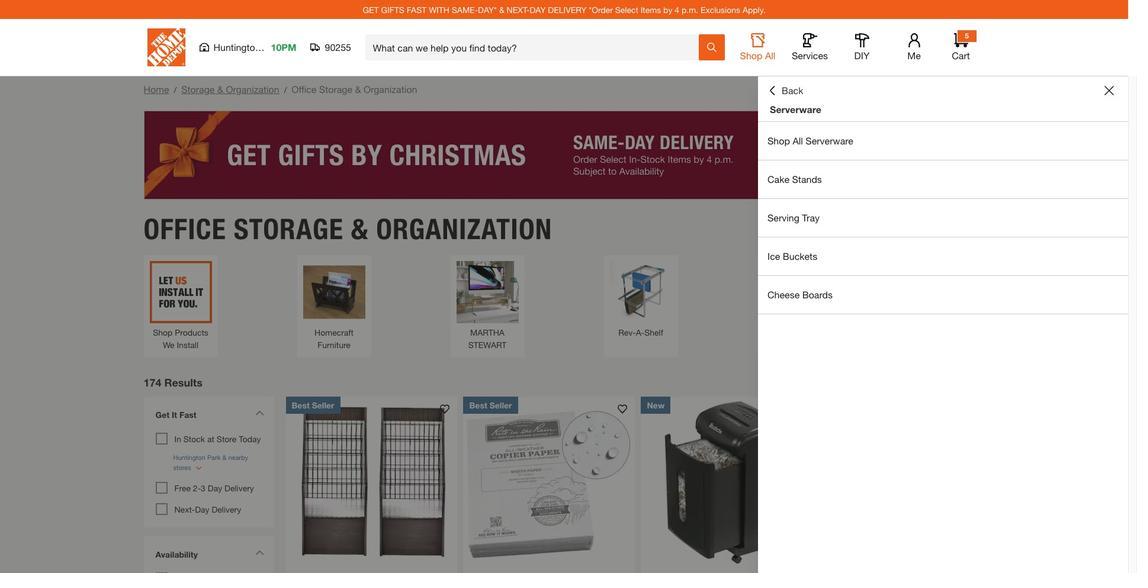 Task type: vqa. For each thing, say whether or not it's contained in the screenshot.
Get It Fast
yes



Task type: locate. For each thing, give the bounding box(es) containing it.
office supplies image
[[917, 261, 979, 323]]

1 vertical spatial shop
[[768, 135, 790, 146]]

1 seller from the left
[[312, 400, 334, 410]]

park
[[263, 41, 282, 53]]

0 horizontal spatial best seller
[[292, 400, 334, 410]]

best seller for wooden free standing 6-tier display literature brochure magazine rack in black (2-pack) image
[[292, 400, 334, 410]]

&
[[499, 4, 505, 15], [217, 84, 223, 95], [355, 84, 361, 95], [351, 212, 369, 246]]

office
[[292, 84, 317, 95], [144, 212, 226, 246]]

shop for shop all
[[740, 50, 763, 61]]

1 horizontal spatial office
[[292, 84, 317, 95]]

2 / from the left
[[284, 85, 287, 95]]

with
[[429, 4, 450, 15]]

cake stands
[[768, 174, 822, 185]]

/
[[174, 85, 177, 95], [284, 85, 287, 95]]

menu
[[758, 122, 1128, 315]]

shop up cake
[[768, 135, 790, 146]]

storage
[[181, 84, 215, 95], [319, 84, 353, 95], [234, 212, 344, 246]]

all up 'back' "button"
[[765, 50, 776, 61]]

cart
[[952, 50, 970, 61]]

cake stands link
[[758, 161, 1128, 198]]

serverware up 'stands'
[[806, 135, 854, 146]]

0 vertical spatial shop
[[740, 50, 763, 61]]

delivery down free 2-3 day delivery
[[212, 504, 241, 514]]

select
[[615, 4, 638, 15]]

at
[[207, 434, 214, 444]]

get
[[155, 410, 169, 420]]

gifts
[[381, 4, 405, 15]]

0 vertical spatial all
[[765, 50, 776, 61]]

stands
[[792, 174, 822, 185]]

1 vertical spatial all
[[793, 135, 803, 146]]

shop
[[740, 50, 763, 61], [768, 135, 790, 146], [153, 327, 173, 337]]

1 horizontal spatial seller
[[490, 400, 512, 410]]

cheese boards link
[[758, 276, 1128, 314]]

2 best from the left
[[469, 400, 487, 410]]

2 best seller from the left
[[469, 400, 512, 410]]

1 best seller from the left
[[292, 400, 334, 410]]

0 vertical spatial delivery
[[225, 483, 254, 493]]

me
[[908, 50, 921, 61]]

free 2-3 day delivery link
[[174, 483, 254, 493]]

day
[[208, 483, 222, 493], [195, 504, 209, 514]]

shop down apply.
[[740, 50, 763, 61]]

all
[[765, 50, 776, 61], [793, 135, 803, 146]]

next-
[[507, 4, 530, 15]]

/ right home "link"
[[174, 85, 177, 95]]

seller for wooden free standing 6-tier display literature brochure magazine rack in black (2-pack) image
[[312, 400, 334, 410]]

all-weather 8-1/2 in. x 11 in. 20 lbs. bulk copier paper, white (500-sheet pack) image
[[464, 397, 635, 568]]

0 horizontal spatial seller
[[312, 400, 334, 410]]

in stock at store today link
[[174, 434, 261, 444]]

all for shop all serverware
[[793, 135, 803, 146]]

1 horizontal spatial best seller
[[469, 400, 512, 410]]

buckets
[[783, 251, 818, 262]]

1 horizontal spatial all
[[793, 135, 803, 146]]

office storage & organization
[[144, 212, 552, 246]]

exclusions
[[701, 4, 740, 15]]

1 horizontal spatial shop
[[740, 50, 763, 61]]

services
[[792, 50, 828, 61]]

all for shop all
[[765, 50, 776, 61]]

2 horizontal spatial shop
[[768, 135, 790, 146]]

shop all serverware
[[768, 135, 854, 146]]

new
[[647, 400, 665, 410]]

products
[[175, 327, 208, 337]]

items
[[641, 4, 661, 15]]

huntington park
[[214, 41, 282, 53]]

all up cake stands
[[793, 135, 803, 146]]

0 horizontal spatial /
[[174, 85, 177, 95]]

2-
[[193, 483, 201, 493]]

all inside shop all button
[[765, 50, 776, 61]]

day down 3
[[195, 504, 209, 514]]

rev-a-shelf
[[619, 327, 663, 337]]

best
[[292, 400, 310, 410], [469, 400, 487, 410]]

huntington
[[214, 41, 260, 53]]

homecraft furniture link
[[303, 261, 365, 351]]

martha stewart link
[[456, 261, 519, 351]]

delivery right 3
[[225, 483, 254, 493]]

0 vertical spatial office
[[292, 84, 317, 95]]

day
[[530, 4, 546, 15]]

the home depot logo image
[[147, 28, 185, 66]]

homecraft furniture
[[315, 327, 354, 350]]

1 horizontal spatial best
[[469, 400, 487, 410]]

shop all
[[740, 50, 776, 61]]

serverware down back
[[770, 104, 822, 115]]

serverware
[[770, 104, 822, 115], [806, 135, 854, 146]]

shop inside menu
[[768, 135, 790, 146]]

ice
[[768, 251, 780, 262]]

/ down 10pm
[[284, 85, 287, 95]]

shop up we
[[153, 327, 173, 337]]

0 horizontal spatial shop
[[153, 327, 173, 337]]

shop inside button
[[740, 50, 763, 61]]

1 best from the left
[[292, 400, 310, 410]]

day right 3
[[208, 483, 222, 493]]

90255 button
[[311, 41, 352, 53]]

delivery
[[225, 483, 254, 493], [212, 504, 241, 514]]

*order
[[589, 4, 613, 15]]

1 horizontal spatial /
[[284, 85, 287, 95]]

serving
[[768, 212, 800, 223]]

best seller
[[292, 400, 334, 410], [469, 400, 512, 410]]

0 horizontal spatial all
[[765, 50, 776, 61]]

stock
[[184, 434, 205, 444]]

homecraft
[[315, 327, 354, 337]]

results
[[164, 376, 203, 389]]

0 horizontal spatial office
[[144, 212, 226, 246]]

all inside shop all serverware link
[[793, 135, 803, 146]]

wall mounted image
[[763, 261, 825, 323]]

in stock at store today
[[174, 434, 261, 444]]

2 vertical spatial shop
[[153, 327, 173, 337]]

shop inside shop products we install
[[153, 327, 173, 337]]

rev-
[[619, 327, 636, 337]]

wooden free standing 6-tier display literature brochure magazine rack in black (2-pack) image
[[286, 397, 458, 568]]

0 horizontal spatial best
[[292, 400, 310, 410]]

shop products we install image
[[150, 261, 212, 323]]

seller
[[312, 400, 334, 410], [490, 400, 512, 410]]

get it fast
[[155, 410, 196, 420]]

organization
[[226, 84, 279, 95], [364, 84, 417, 95], [376, 212, 552, 246]]

fast
[[407, 4, 427, 15]]

2 seller from the left
[[490, 400, 512, 410]]



Task type: describe. For each thing, give the bounding box(es) containing it.
cheese
[[768, 289, 800, 300]]

best seller for all-weather 8-1/2 in. x 11 in. 20 lbs. bulk copier paper, white (500-sheet pack) image
[[469, 400, 512, 410]]

install
[[177, 340, 198, 350]]

ice buckets link
[[758, 238, 1128, 275]]

same-
[[452, 4, 478, 15]]

martha stewart image
[[456, 261, 519, 323]]

stewart
[[468, 340, 507, 350]]

1 / from the left
[[174, 85, 177, 95]]

next-day delivery
[[174, 504, 241, 514]]

menu containing shop all serverware
[[758, 122, 1128, 315]]

serving tray link
[[758, 199, 1128, 237]]

home
[[144, 84, 169, 95]]

home link
[[144, 84, 169, 95]]

day*
[[478, 4, 497, 15]]

1 vertical spatial office
[[144, 212, 226, 246]]

tray
[[802, 212, 820, 223]]

store
[[217, 434, 237, 444]]

next-day delivery link
[[174, 504, 241, 514]]

174 results
[[144, 376, 203, 389]]

best for all-weather 8-1/2 in. x 11 in. 20 lbs. bulk copier paper, white (500-sheet pack) image
[[469, 400, 487, 410]]

diy
[[855, 50, 870, 61]]

What can we help you find today? search field
[[373, 35, 698, 60]]

services button
[[791, 33, 829, 62]]

diy button
[[843, 33, 881, 62]]

get it fast link
[[150, 403, 268, 430]]

0 vertical spatial day
[[208, 483, 222, 493]]

by
[[664, 4, 673, 15]]

we
[[163, 340, 175, 350]]

martha
[[470, 327, 505, 337]]

back
[[782, 85, 804, 96]]

4
[[675, 4, 680, 15]]

cheese boards
[[768, 289, 833, 300]]

1 vertical spatial serverware
[[806, 135, 854, 146]]

shelf
[[645, 327, 663, 337]]

fast
[[179, 410, 196, 420]]

delivery
[[548, 4, 587, 15]]

0 vertical spatial serverware
[[770, 104, 822, 115]]

cake
[[768, 174, 790, 185]]

next-
[[174, 504, 195, 514]]

shop all serverware link
[[758, 122, 1128, 160]]

availability link
[[150, 542, 268, 570]]

sponsored banner image
[[144, 111, 985, 200]]

storage & organization link
[[181, 84, 279, 95]]

it
[[172, 410, 177, 420]]

rev-a-shelf link
[[610, 261, 672, 339]]

get
[[363, 4, 379, 15]]

best for wooden free standing 6-tier display literature brochure magazine rack in black (2-pack) image
[[292, 400, 310, 410]]

home / storage & organization / office storage & organization
[[144, 84, 417, 95]]

free 2-3 day delivery
[[174, 483, 254, 493]]

a-
[[636, 327, 645, 337]]

p.m.
[[682, 4, 698, 15]]

1 vertical spatial delivery
[[212, 504, 241, 514]]

back button
[[768, 85, 804, 97]]

1 vertical spatial day
[[195, 504, 209, 514]]

shop for shop all serverware
[[768, 135, 790, 146]]

shop for shop products we install
[[153, 327, 173, 337]]

free
[[174, 483, 191, 493]]

martha stewart
[[468, 327, 507, 350]]

me button
[[895, 33, 933, 62]]

serving tray
[[768, 212, 820, 223]]

10pm
[[271, 41, 296, 53]]

174
[[144, 376, 161, 389]]

rev a shelf image
[[610, 261, 672, 323]]

today
[[239, 434, 261, 444]]

30 l/7.9 gal. paper shredder cross cut document shredder for credit card/cd/junk mail shredder for office home image
[[641, 397, 813, 568]]

homecraft furniture image
[[303, 261, 365, 323]]

90255
[[325, 41, 351, 53]]

shop products we install
[[153, 327, 208, 350]]

in
[[174, 434, 181, 444]]

cart 5
[[952, 31, 970, 61]]

feedback link image
[[1121, 200, 1137, 264]]

shop all button
[[739, 33, 777, 62]]

shop products we install link
[[150, 261, 212, 351]]

availability
[[155, 549, 198, 560]]

furniture
[[318, 340, 351, 350]]

apply.
[[743, 4, 766, 15]]

seller for all-weather 8-1/2 in. x 11 in. 20 lbs. bulk copier paper, white (500-sheet pack) image
[[490, 400, 512, 410]]

drawer close image
[[1105, 86, 1114, 95]]

boards
[[802, 289, 833, 300]]

ice buckets
[[768, 251, 818, 262]]



